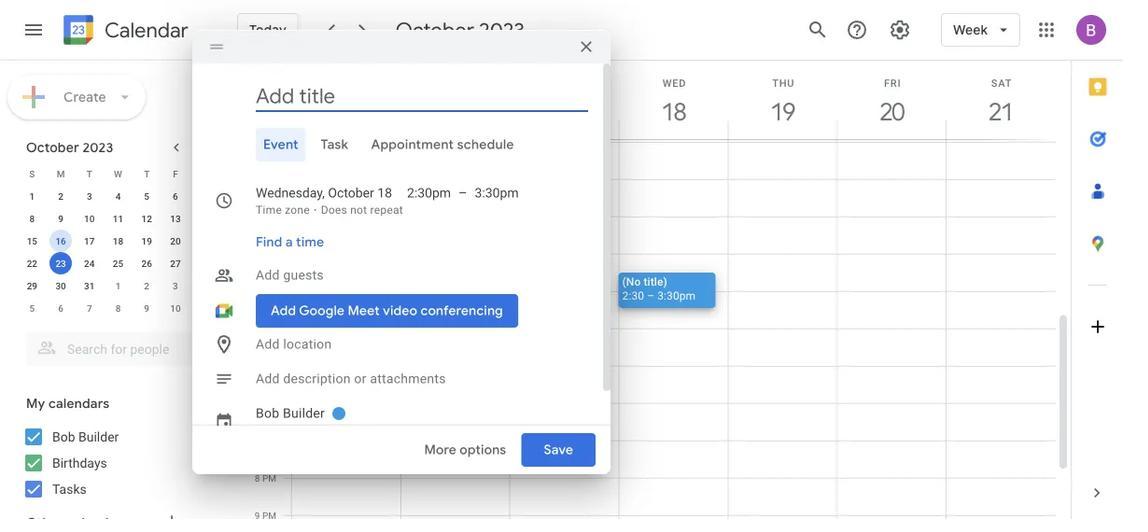 Task type: describe. For each thing, give the bounding box(es) containing it.
0 horizontal spatial 8
[[29, 213, 35, 224]]

17
[[84, 235, 95, 247]]

30 element
[[50, 275, 72, 297]]

21
[[988, 97, 1013, 127]]

task
[[321, 136, 349, 153]]

calendar
[[105, 17, 189, 43]]

add guests
[[256, 268, 324, 283]]

w
[[114, 168, 122, 179]]

time zone
[[256, 204, 310, 217]]

birthdays
[[52, 455, 107, 471]]

appointment
[[371, 136, 454, 153]]

25
[[113, 258, 123, 269]]

title)
[[644, 275, 668, 288]]

find a time button
[[248, 225, 332, 259]]

row group containing 1
[[18, 185, 219, 319]]

8 pm
[[255, 473, 276, 484]]

11 for 11 am
[[249, 136, 260, 148]]

row containing 15
[[18, 230, 219, 252]]

15 element
[[21, 230, 43, 252]]

18 inside wed 18
[[661, 97, 685, 127]]

3 column header from the left
[[510, 61, 620, 139]]

add location
[[256, 337, 332, 352]]

19 inside row group
[[141, 235, 152, 247]]

fri 20
[[879, 77, 903, 127]]

2:30
[[622, 289, 644, 302]]

pm for 3 pm
[[262, 286, 276, 297]]

attachments
[[370, 371, 446, 387]]

23 cell
[[46, 252, 75, 275]]

guests
[[283, 268, 324, 283]]

find a time
[[256, 234, 324, 250]]

2 t from the left
[[144, 168, 150, 179]]

29 element
[[21, 275, 43, 297]]

1 vertical spatial 2023
[[83, 139, 113, 155]]

1 vertical spatial october
[[26, 139, 79, 155]]

16 cell
[[46, 230, 75, 252]]

12
[[141, 213, 152, 224]]

grid containing 18
[[239, 61, 1071, 519]]

19 element
[[136, 230, 158, 252]]

2:30pm – 3:30pm
[[407, 185, 519, 201]]

main drawer image
[[22, 19, 45, 41]]

wednesday, october 18
[[256, 185, 392, 201]]

builder inside my calendars list
[[78, 429, 119, 445]]

0 vertical spatial 1
[[29, 191, 35, 202]]

cell for 20
[[190, 230, 219, 252]]

6 for november 6 element
[[58, 303, 63, 314]]

31 element
[[78, 275, 101, 297]]

31
[[84, 280, 95, 291]]

bob inside my calendars list
[[52, 429, 75, 445]]

thu
[[772, 77, 795, 89]]

row containing 29
[[18, 275, 219, 297]]

november 5 element
[[21, 297, 43, 319]]

1 column header from the left
[[291, 61, 401, 139]]

29
[[27, 280, 37, 291]]

8 for the november 8 element
[[115, 303, 121, 314]]

zone
[[285, 204, 310, 217]]

repeat
[[370, 204, 403, 217]]

november 9 element
[[136, 297, 158, 319]]

bob builder button
[[248, 397, 588, 445]]

20 link
[[871, 91, 914, 134]]

2 pm
[[255, 248, 276, 260]]

add guests button
[[248, 259, 588, 292]]

gmt-07
[[244, 124, 276, 135]]

27
[[170, 258, 181, 269]]

3 for 3 pm
[[255, 286, 260, 297]]

6 pm
[[255, 398, 276, 409]]

november 2 element
[[136, 275, 158, 297]]

26
[[141, 258, 152, 269]]

4 for 4 pm
[[255, 323, 260, 334]]

0 horizontal spatial 9
[[58, 213, 63, 224]]

18 column header
[[619, 61, 729, 139]]

does
[[321, 204, 347, 217]]

10 for 10 element
[[84, 213, 95, 224]]

3 for november 3 element
[[173, 280, 178, 291]]

11 element
[[107, 207, 129, 230]]

3:30pm inside (no title) 2:30 – 3:30pm
[[658, 289, 696, 302]]

november 4 element
[[193, 275, 215, 297]]

row containing 22
[[18, 252, 219, 275]]

row containing 8
[[18, 207, 219, 230]]

10 element
[[78, 207, 101, 230]]

pm for 4 pm
[[262, 323, 276, 334]]

4 pm
[[255, 323, 276, 334]]

13 element
[[164, 207, 187, 230]]

1 horizontal spatial 18
[[377, 185, 392, 201]]

7 element
[[193, 185, 215, 207]]

Search for people text field
[[37, 332, 202, 366]]

november 10 element
[[164, 297, 187, 319]]

6 for 6 pm
[[255, 398, 260, 409]]

thu 19
[[770, 77, 795, 127]]

7
[[87, 303, 92, 314]]

1 pm
[[255, 211, 276, 222]]

1 vertical spatial 9
[[144, 303, 149, 314]]

0 horizontal spatial 2
[[58, 191, 63, 202]]

bob builder inside bob builder dropdown button
[[256, 406, 325, 421]]

create button
[[7, 75, 146, 120]]

2 horizontal spatial october
[[396, 17, 474, 43]]

26 element
[[136, 252, 158, 275]]

s
[[29, 168, 35, 179]]

row containing 1
[[18, 185, 219, 207]]

2:30pm
[[407, 185, 451, 201]]

0 vertical spatial –
[[459, 185, 467, 201]]

fri
[[884, 77, 901, 89]]

22 element
[[21, 252, 43, 275]]

calendar heading
[[101, 17, 189, 43]]

22
[[27, 258, 37, 269]]

0 horizontal spatial 3:30pm
[[475, 185, 519, 201]]

my
[[26, 395, 45, 412]]

builder inside dropdown button
[[283, 406, 325, 421]]

calendars
[[49, 395, 110, 412]]

16
[[55, 235, 66, 247]]

23, today element
[[50, 252, 72, 275]]

23
[[55, 258, 66, 269]]

07
[[266, 124, 276, 135]]

time
[[296, 234, 324, 250]]

wed 18
[[661, 77, 687, 127]]

sat 21
[[988, 77, 1013, 127]]

19 link
[[762, 91, 805, 134]]

18 link
[[653, 91, 696, 134]]

row containing 5
[[18, 297, 219, 319]]

support image
[[846, 19, 869, 41]]

(no
[[622, 275, 641, 288]]

5 inside 'element'
[[29, 303, 35, 314]]

today
[[249, 22, 286, 38]]

time
[[256, 204, 282, 217]]

november 11 element
[[193, 297, 215, 319]]

20 column header
[[837, 61, 947, 139]]

schedule
[[457, 136, 514, 153]]

1 horizontal spatial tab list
[[1072, 61, 1123, 467]]

bob inside bob builder dropdown button
[[256, 406, 279, 421]]

11 for november 11 element at the left bottom of page
[[199, 303, 209, 314]]



Task type: locate. For each thing, give the bounding box(es) containing it.
11 down gmt-
[[249, 136, 260, 148]]

2 column header from the left
[[400, 61, 511, 139]]

2 add from the top
[[256, 337, 280, 352]]

0 horizontal spatial 2023
[[83, 139, 113, 155]]

21 link
[[980, 91, 1023, 134]]

0 horizontal spatial t
[[87, 168, 92, 179]]

1 vertical spatial bob
[[52, 429, 75, 445]]

0 horizontal spatial builder
[[78, 429, 119, 445]]

event
[[263, 136, 299, 153]]

3 pm from the top
[[262, 286, 276, 297]]

9
[[58, 213, 63, 224], [144, 303, 149, 314]]

2 vertical spatial add
[[256, 371, 280, 387]]

pm down the 6 pm
[[262, 473, 276, 484]]

6 pm from the top
[[262, 473, 276, 484]]

19 column header
[[728, 61, 838, 139]]

description
[[283, 371, 351, 387]]

19 down 12 at the left of page
[[141, 235, 152, 247]]

– right 2:30pm
[[459, 185, 467, 201]]

4 down '3 pm' on the left bottom of page
[[255, 323, 260, 334]]

wednesday,
[[256, 185, 325, 201]]

11 down the november 4 element
[[199, 303, 209, 314]]

2 vertical spatial 6
[[255, 398, 260, 409]]

1 horizontal spatial builder
[[283, 406, 325, 421]]

1 row from the top
[[18, 162, 219, 185]]

1 horizontal spatial 1
[[115, 280, 121, 291]]

0 vertical spatial builder
[[283, 406, 325, 421]]

11
[[249, 136, 260, 148], [113, 213, 123, 224], [199, 303, 209, 314]]

18 up repeat
[[377, 185, 392, 201]]

20 down 13
[[170, 235, 181, 247]]

3 add from the top
[[256, 371, 280, 387]]

cell right the 27 element
[[190, 252, 219, 275]]

1 add from the top
[[256, 268, 280, 283]]

6 row from the top
[[18, 275, 219, 297]]

row group
[[18, 185, 219, 319]]

appointment schedule
[[371, 136, 514, 153]]

2 horizontal spatial 6
[[255, 398, 260, 409]]

Add title text field
[[256, 82, 588, 110]]

bob builder inside my calendars list
[[52, 429, 119, 445]]

2 vertical spatial 1
[[115, 280, 121, 291]]

1 horizontal spatial –
[[647, 289, 655, 302]]

5 pm from the top
[[262, 398, 276, 409]]

builder down description
[[283, 406, 325, 421]]

2 down m
[[58, 191, 63, 202]]

1 vertical spatial add
[[256, 337, 280, 352]]

0 vertical spatial 20
[[879, 97, 903, 127]]

17 element
[[78, 230, 101, 252]]

18 down wed
[[661, 97, 685, 127]]

1 horizontal spatial 20
[[879, 97, 903, 127]]

tab list containing event
[[207, 128, 588, 162]]

2 horizontal spatial 8
[[255, 473, 260, 484]]

add up the 6 pm
[[256, 371, 280, 387]]

4 for 4
[[115, 191, 121, 202]]

1 up find
[[255, 211, 260, 222]]

2 vertical spatial october
[[328, 185, 374, 201]]

1 vertical spatial –
[[647, 289, 655, 302]]

2 vertical spatial 18
[[113, 235, 123, 247]]

add inside dropdown button
[[256, 268, 280, 283]]

tab list
[[1072, 61, 1123, 467], [207, 128, 588, 162]]

6 down the add location
[[255, 398, 260, 409]]

1 horizontal spatial 9
[[144, 303, 149, 314]]

bob up 8 pm
[[256, 406, 279, 421]]

pm up the add location
[[262, 323, 276, 334]]

12 element
[[136, 207, 158, 230]]

2 up november 9 element
[[144, 280, 149, 291]]

19
[[770, 97, 794, 127], [141, 235, 152, 247]]

my calendars list
[[4, 422, 232, 504]]

1 vertical spatial 11
[[113, 213, 123, 224]]

2 horizontal spatial 18
[[661, 97, 685, 127]]

27 element
[[164, 252, 187, 275]]

2 for 2 pm
[[255, 248, 260, 260]]

1 t from the left
[[87, 168, 92, 179]]

week button
[[941, 7, 1021, 52]]

9 up 16 element
[[58, 213, 63, 224]]

november 7 element
[[78, 297, 101, 319]]

6
[[173, 191, 178, 202], [58, 303, 63, 314], [255, 398, 260, 409]]

1 vertical spatial builder
[[78, 429, 119, 445]]

20 element
[[164, 230, 187, 252]]

1 vertical spatial 2
[[255, 248, 260, 260]]

october 2023 up m
[[26, 139, 113, 155]]

pm for 1 pm
[[262, 211, 276, 222]]

11 inside grid
[[249, 136, 260, 148]]

today button
[[237, 7, 299, 52]]

does not repeat
[[321, 204, 403, 217]]

1 vertical spatial 10
[[170, 303, 181, 314]]

2 horizontal spatial 1
[[255, 211, 260, 222]]

4 up 11 element
[[115, 191, 121, 202]]

6 down "f"
[[173, 191, 178, 202]]

5 up 12 element
[[144, 191, 149, 202]]

4
[[115, 191, 121, 202], [255, 323, 260, 334]]

0 vertical spatial bob
[[256, 406, 279, 421]]

1 horizontal spatial october 2023
[[396, 17, 525, 43]]

8
[[29, 213, 35, 224], [115, 303, 121, 314], [255, 473, 260, 484]]

8 down the 6 pm
[[255, 473, 260, 484]]

0 horizontal spatial 1
[[29, 191, 35, 202]]

16 element
[[50, 230, 72, 252]]

1 vertical spatial bob builder
[[52, 429, 119, 445]]

1 horizontal spatial 10
[[170, 303, 181, 314]]

1
[[29, 191, 35, 202], [255, 211, 260, 222], [115, 280, 121, 291]]

location
[[283, 337, 332, 352]]

bob up birthdays
[[52, 429, 75, 445]]

pm
[[262, 211, 276, 222], [262, 248, 276, 260], [262, 286, 276, 297], [262, 323, 276, 334], [262, 398, 276, 409], [262, 473, 276, 484]]

1 down s in the top of the page
[[29, 191, 35, 202]]

1 horizontal spatial 11
[[199, 303, 209, 314]]

1 horizontal spatial 2
[[144, 280, 149, 291]]

2 pm from the top
[[262, 248, 276, 260]]

calendar element
[[60, 11, 189, 52]]

bob builder up birthdays
[[52, 429, 119, 445]]

create
[[64, 89, 106, 105]]

saturday column header
[[190, 162, 219, 185]]

18 up 25
[[113, 235, 123, 247]]

1 horizontal spatial 5
[[144, 191, 149, 202]]

a
[[286, 234, 293, 250]]

cell
[[190, 207, 219, 230], [190, 230, 219, 252], [190, 252, 219, 275]]

builder
[[283, 406, 325, 421], [78, 429, 119, 445]]

0 horizontal spatial 19
[[141, 235, 152, 247]]

9 down november 2 element
[[144, 303, 149, 314]]

0 vertical spatial 18
[[661, 97, 685, 127]]

tasks
[[52, 481, 87, 497]]

column header
[[291, 61, 401, 139], [400, 61, 511, 139], [510, 61, 620, 139]]

3:30pm down title)
[[658, 289, 696, 302]]

cell right 13 element
[[190, 207, 219, 230]]

18 inside 18 element
[[113, 235, 123, 247]]

1 horizontal spatial 3:30pm
[[658, 289, 696, 302]]

(no title) 2:30 – 3:30pm
[[622, 275, 696, 302]]

0 horizontal spatial tab list
[[207, 128, 588, 162]]

19 inside thu 19
[[770, 97, 794, 127]]

2 horizontal spatial 3
[[255, 286, 260, 297]]

19 down thu
[[770, 97, 794, 127]]

1 vertical spatial 8
[[115, 303, 121, 314]]

0 horizontal spatial 3
[[87, 191, 92, 202]]

1 vertical spatial 3:30pm
[[658, 289, 696, 302]]

pm left the a
[[262, 248, 276, 260]]

25 element
[[107, 252, 129, 275]]

event button
[[256, 128, 306, 162]]

1 horizontal spatial bob builder
[[256, 406, 325, 421]]

0 vertical spatial 6
[[173, 191, 178, 202]]

bob builder down description
[[256, 406, 325, 421]]

m
[[57, 168, 65, 179]]

– inside (no title) 2:30 – 3:30pm
[[647, 289, 655, 302]]

1 for 1 pm
[[255, 211, 260, 222]]

2 vertical spatial 8
[[255, 473, 260, 484]]

2 for november 2 element
[[144, 280, 149, 291]]

my calendars
[[26, 395, 110, 412]]

0 vertical spatial 19
[[770, 97, 794, 127]]

appointment schedule button
[[364, 128, 522, 162]]

0 vertical spatial 10
[[84, 213, 95, 224]]

24
[[84, 258, 95, 269]]

0 horizontal spatial 18
[[113, 235, 123, 247]]

0 vertical spatial 11
[[249, 136, 260, 148]]

5 row from the top
[[18, 252, 219, 275]]

30
[[55, 280, 66, 291]]

october up add title text box
[[396, 17, 474, 43]]

am
[[262, 136, 276, 148]]

1 up the november 8 element
[[115, 280, 121, 291]]

4 inside row group
[[115, 191, 121, 202]]

13
[[170, 213, 181, 224]]

row
[[18, 162, 219, 185], [18, 185, 219, 207], [18, 207, 219, 230], [18, 230, 219, 252], [18, 252, 219, 275], [18, 275, 219, 297], [18, 297, 219, 319]]

0 vertical spatial 3:30pm
[[475, 185, 519, 201]]

bob builder
[[256, 406, 325, 421], [52, 429, 119, 445]]

2 left the a
[[255, 248, 260, 260]]

0 vertical spatial 9
[[58, 213, 63, 224]]

wed
[[663, 77, 687, 89]]

builder up birthdays
[[78, 429, 119, 445]]

0 vertical spatial 4
[[115, 191, 121, 202]]

add up '3 pm' on the left bottom of page
[[256, 268, 280, 283]]

settings menu image
[[889, 19, 912, 41]]

october up not at the top
[[328, 185, 374, 201]]

– down title)
[[647, 289, 655, 302]]

cell for 27
[[190, 252, 219, 275]]

1 horizontal spatial 19
[[770, 97, 794, 127]]

0 horizontal spatial october 2023
[[26, 139, 113, 155]]

2 row from the top
[[18, 185, 219, 207]]

3:30pm right to 'element'
[[475, 185, 519, 201]]

1 horizontal spatial 2023
[[479, 17, 525, 43]]

0 horizontal spatial october
[[26, 139, 79, 155]]

8 down november 1 element
[[115, 303, 121, 314]]

cell for 13
[[190, 207, 219, 230]]

october up m
[[26, 139, 79, 155]]

18 element
[[107, 230, 129, 252]]

2 horizontal spatial 2
[[255, 248, 260, 260]]

15
[[27, 235, 37, 247]]

11 for 11 element
[[113, 213, 123, 224]]

pm for 2 pm
[[262, 248, 276, 260]]

None search field
[[0, 325, 232, 366]]

10 for november 10 element
[[170, 303, 181, 314]]

11 am
[[249, 136, 276, 148]]

6 down 30 element
[[58, 303, 63, 314]]

gmt-
[[244, 124, 266, 135]]

f
[[173, 168, 178, 179]]

4 pm from the top
[[262, 323, 276, 334]]

pm down the add location
[[262, 398, 276, 409]]

cell right 20 element
[[190, 230, 219, 252]]

4 row from the top
[[18, 230, 219, 252]]

1 horizontal spatial t
[[144, 168, 150, 179]]

t
[[87, 168, 92, 179], [144, 168, 150, 179]]

or
[[354, 371, 367, 387]]

november 1 element
[[107, 275, 129, 297]]

1 vertical spatial 4
[[255, 323, 260, 334]]

add down 4 pm
[[256, 337, 280, 352]]

1 vertical spatial 5
[[29, 303, 35, 314]]

10 up 17
[[84, 213, 95, 224]]

add for add guests
[[256, 268, 280, 283]]

0 vertical spatial 2
[[58, 191, 63, 202]]

0 vertical spatial october 2023
[[396, 17, 525, 43]]

0 vertical spatial october
[[396, 17, 474, 43]]

0 vertical spatial 5
[[144, 191, 149, 202]]

1 vertical spatial 1
[[255, 211, 260, 222]]

7 row from the top
[[18, 297, 219, 319]]

1 vertical spatial 20
[[170, 235, 181, 247]]

8 up 15 element
[[29, 213, 35, 224]]

3 pm
[[255, 286, 276, 297]]

1 horizontal spatial october
[[328, 185, 374, 201]]

1 horizontal spatial 4
[[255, 323, 260, 334]]

november 6 element
[[50, 297, 72, 319]]

t left "f"
[[144, 168, 150, 179]]

sat
[[992, 77, 1012, 89]]

0 vertical spatial add
[[256, 268, 280, 283]]

0 horizontal spatial bob
[[52, 429, 75, 445]]

bob
[[256, 406, 279, 421], [52, 429, 75, 445]]

21 column header
[[946, 61, 1056, 139]]

1 vertical spatial 19
[[141, 235, 152, 247]]

3 down the add guests
[[255, 286, 260, 297]]

3 down the 27 element
[[173, 280, 178, 291]]

0 horizontal spatial 4
[[115, 191, 121, 202]]

3:30pm
[[475, 185, 519, 201], [658, 289, 696, 302]]

2 vertical spatial 11
[[199, 303, 209, 314]]

pm up find
[[262, 211, 276, 222]]

1 vertical spatial 6
[[58, 303, 63, 314]]

–
[[459, 185, 467, 201], [647, 289, 655, 302]]

1 horizontal spatial 6
[[173, 191, 178, 202]]

add
[[256, 268, 280, 283], [256, 337, 280, 352], [256, 371, 280, 387]]

0 horizontal spatial 20
[[170, 235, 181, 247]]

1 pm from the top
[[262, 211, 276, 222]]

2 vertical spatial 2
[[144, 280, 149, 291]]

november 3 element
[[164, 275, 187, 297]]

10
[[84, 213, 95, 224], [170, 303, 181, 314]]

0 vertical spatial 8
[[29, 213, 35, 224]]

2 cell from the top
[[190, 230, 219, 252]]

pm down the add guests
[[262, 286, 276, 297]]

8 for 8 pm
[[255, 473, 260, 484]]

1 for november 1 element
[[115, 280, 121, 291]]

1 cell from the top
[[190, 207, 219, 230]]

pm for 8 pm
[[262, 473, 276, 484]]

3 up 10 element
[[87, 191, 92, 202]]

0 horizontal spatial 6
[[58, 303, 63, 314]]

3
[[87, 191, 92, 202], [173, 280, 178, 291], [255, 286, 260, 297]]

task button
[[313, 128, 356, 162]]

5 down 29 element
[[29, 303, 35, 314]]

october 2023 grid
[[18, 162, 219, 319]]

1 horizontal spatial 3
[[173, 280, 178, 291]]

3 cell from the top
[[190, 252, 219, 275]]

20 inside column header
[[879, 97, 903, 127]]

october
[[396, 17, 474, 43], [26, 139, 79, 155], [328, 185, 374, 201]]

20 inside 'grid'
[[170, 235, 181, 247]]

november 8 element
[[107, 297, 129, 319]]

0 horizontal spatial 10
[[84, 213, 95, 224]]

october 2023 up add title text box
[[396, 17, 525, 43]]

add other calendars image
[[162, 513, 181, 519]]

to element
[[459, 184, 467, 203]]

1 vertical spatial october 2023
[[26, 139, 113, 155]]

row containing s
[[18, 162, 219, 185]]

1 horizontal spatial bob
[[256, 406, 279, 421]]

18
[[661, 97, 685, 127], [377, 185, 392, 201], [113, 235, 123, 247]]

0 horizontal spatial 11
[[113, 213, 123, 224]]

2 horizontal spatial 11
[[249, 136, 260, 148]]

0 horizontal spatial 5
[[29, 303, 35, 314]]

3 row from the top
[[18, 207, 219, 230]]

add for add location
[[256, 337, 280, 352]]

pm for 6 pm
[[262, 398, 276, 409]]

find
[[256, 234, 282, 250]]

20
[[879, 97, 903, 127], [170, 235, 181, 247]]

24 element
[[78, 252, 101, 275]]

2023
[[479, 17, 525, 43], [83, 139, 113, 155]]

1 horizontal spatial 8
[[115, 303, 121, 314]]

grid
[[239, 61, 1071, 519]]

week
[[954, 22, 988, 38]]

11 up 18 element
[[113, 213, 123, 224]]

my calendars button
[[4, 388, 232, 418]]

add for add description or attachments
[[256, 371, 280, 387]]

20 down fri
[[879, 97, 903, 127]]

10 down november 3 element
[[170, 303, 181, 314]]

5
[[144, 191, 149, 202], [29, 303, 35, 314]]

not
[[350, 204, 367, 217]]

0 vertical spatial 2023
[[479, 17, 525, 43]]

t right m
[[87, 168, 92, 179]]

0 vertical spatial bob builder
[[256, 406, 325, 421]]

add description or attachments
[[256, 371, 446, 387]]

1 vertical spatial 18
[[377, 185, 392, 201]]



Task type: vqa. For each thing, say whether or not it's contained in the screenshot.
Pm associated with 6 PM
yes



